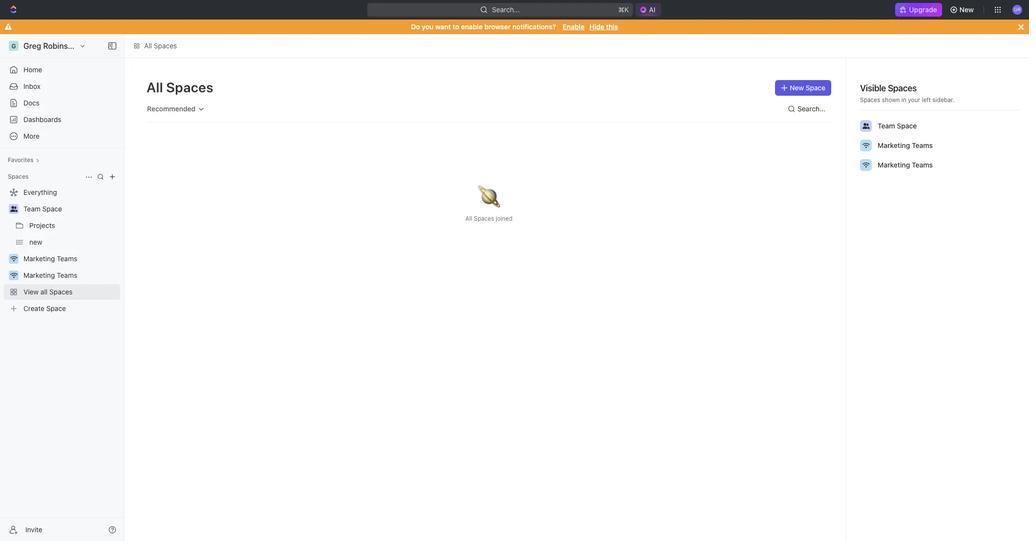 Task type: locate. For each thing, give the bounding box(es) containing it.
new inside button
[[960, 5, 974, 14]]

search... up do you want to enable browser notifications? enable hide this
[[492, 5, 520, 14]]

marketing teams link up "view all spaces" link
[[23, 268, 118, 283]]

1 vertical spatial marketing teams link
[[23, 268, 118, 283]]

1 vertical spatial user group image
[[10, 206, 17, 212]]

marketing down new
[[23, 255, 55, 263]]

team space up projects
[[23, 205, 62, 213]]

2 vertical spatial wifi image
[[10, 273, 17, 278]]

1 vertical spatial team
[[23, 205, 40, 213]]

2 vertical spatial all
[[465, 215, 472, 222]]

1 vertical spatial all spaces
[[147, 79, 213, 95]]

visible spaces spaces shown in your left sidebar.
[[860, 83, 955, 104]]

space up the search... button
[[806, 84, 826, 92]]

create space
[[23, 304, 66, 313]]

workspace
[[85, 42, 126, 50]]

1 marketing teams link from the top
[[23, 251, 118, 267]]

in
[[902, 96, 907, 104]]

0 horizontal spatial user group image
[[10, 206, 17, 212]]

everything link
[[4, 185, 118, 200]]

gr
[[1014, 6, 1021, 12]]

0 vertical spatial user group image
[[863, 123, 870, 129]]

marketing teams
[[878, 141, 933, 150], [878, 161, 933, 169], [23, 255, 77, 263], [23, 271, 77, 279]]

greg robinson's workspace, , element
[[9, 41, 19, 51]]

notifications?
[[513, 22, 556, 31]]

search... button
[[784, 101, 832, 117]]

all
[[41, 288, 48, 296]]

2 marketing teams link from the top
[[23, 268, 118, 283]]

⌘k
[[619, 5, 629, 14]]

search... down 'new space'
[[798, 105, 826, 113]]

1 vertical spatial team space
[[23, 205, 62, 213]]

search...
[[492, 5, 520, 14], [798, 105, 826, 113]]

team space down shown
[[878, 122, 917, 130]]

new for new space
[[790, 84, 804, 92]]

this
[[606, 22, 618, 31]]

new right upgrade at top
[[960, 5, 974, 14]]

marketing teams down new
[[23, 255, 77, 263]]

user group image
[[863, 123, 870, 129], [10, 206, 17, 212]]

all left joined
[[465, 215, 472, 222]]

ai button
[[636, 3, 662, 17]]

new inside button
[[790, 84, 804, 92]]

0 horizontal spatial team space
[[23, 205, 62, 213]]

dashboards
[[23, 115, 61, 124]]

1 horizontal spatial team space
[[878, 122, 917, 130]]

all
[[144, 42, 152, 50], [147, 79, 163, 95], [465, 215, 472, 222]]

new link
[[29, 235, 118, 250]]

do
[[411, 22, 420, 31]]

view
[[23, 288, 39, 296]]

teams
[[912, 141, 933, 150], [912, 161, 933, 169], [57, 255, 77, 263], [57, 271, 77, 279]]

team
[[878, 122, 895, 130], [23, 205, 40, 213]]

marketing down shown
[[878, 141, 910, 150]]

favorites
[[8, 156, 34, 164]]

new for new
[[960, 5, 974, 14]]

space down everything link at the top left of the page
[[42, 205, 62, 213]]

tree
[[4, 185, 120, 317]]

new button
[[946, 2, 980, 18]]

marketing teams link for bottommost wifi icon
[[23, 268, 118, 283]]

space down "view all spaces" link
[[46, 304, 66, 313]]

0 vertical spatial team
[[878, 122, 895, 130]]

inbox
[[23, 82, 41, 90]]

1 horizontal spatial user group image
[[863, 123, 870, 129]]

0 vertical spatial search...
[[492, 5, 520, 14]]

1 horizontal spatial search...
[[798, 105, 826, 113]]

docs
[[23, 99, 40, 107]]

new
[[960, 5, 974, 14], [790, 84, 804, 92]]

1 vertical spatial search...
[[798, 105, 826, 113]]

marketing teams down in
[[878, 141, 933, 150]]

1 vertical spatial new
[[790, 84, 804, 92]]

tree containing everything
[[4, 185, 120, 317]]

team down everything
[[23, 205, 40, 213]]

left
[[922, 96, 931, 104]]

robinson's
[[43, 42, 83, 50]]

team inside tree
[[23, 205, 40, 213]]

marketing teams link
[[23, 251, 118, 267], [23, 268, 118, 283]]

all right workspace
[[144, 42, 152, 50]]

g
[[11, 42, 16, 50]]

sidebar navigation
[[0, 34, 127, 541]]

spaces
[[154, 42, 177, 50], [166, 79, 213, 95], [888, 83, 917, 93], [860, 96, 881, 104], [8, 173, 29, 180], [474, 215, 494, 222], [49, 288, 73, 296]]

all up recommended
[[147, 79, 163, 95]]

ai
[[649, 5, 656, 14]]

wifi image
[[863, 162, 870, 168]]

0 horizontal spatial new
[[790, 84, 804, 92]]

0 vertical spatial new
[[960, 5, 974, 14]]

0 horizontal spatial team
[[23, 205, 40, 213]]

1 horizontal spatial new
[[960, 5, 974, 14]]

marketing
[[878, 141, 910, 150], [878, 161, 910, 169], [23, 255, 55, 263], [23, 271, 55, 279]]

wifi image
[[863, 143, 870, 149], [10, 256, 17, 262], [10, 273, 17, 278]]

new
[[29, 238, 42, 246]]

want
[[435, 22, 451, 31]]

all spaces joined
[[465, 215, 513, 222]]

0 vertical spatial marketing teams link
[[23, 251, 118, 267]]

1 horizontal spatial team
[[878, 122, 895, 130]]

space
[[806, 84, 826, 92], [897, 122, 917, 130], [42, 205, 62, 213], [46, 304, 66, 313]]

sidebar.
[[933, 96, 955, 104]]

0 vertical spatial team space
[[878, 122, 917, 130]]

team down shown
[[878, 122, 895, 130]]

invite
[[25, 525, 42, 534]]

more button
[[4, 129, 120, 144]]

tree inside sidebar navigation
[[4, 185, 120, 317]]

space inside button
[[806, 84, 826, 92]]

marketing teams link down 'new' 'link'
[[23, 251, 118, 267]]

all spaces
[[144, 42, 177, 50], [147, 79, 213, 95]]

new up the search... button
[[790, 84, 804, 92]]

team space inside team space link
[[23, 205, 62, 213]]

dashboards link
[[4, 112, 120, 128]]

greg
[[23, 42, 41, 50]]

user group image inside sidebar navigation
[[10, 206, 17, 212]]

team space
[[878, 122, 917, 130], [23, 205, 62, 213]]



Task type: vqa. For each thing, say whether or not it's contained in the screenshot.
shown
yes



Task type: describe. For each thing, give the bounding box(es) containing it.
new space
[[790, 84, 826, 92]]

view all spaces
[[23, 288, 73, 296]]

hide
[[590, 22, 605, 31]]

shown
[[882, 96, 900, 104]]

1 vertical spatial all
[[147, 79, 163, 95]]

gr button
[[1010, 2, 1026, 18]]

upgrade
[[909, 5, 937, 14]]

more
[[23, 132, 40, 140]]

marketing right wifi image
[[878, 161, 910, 169]]

inbox link
[[4, 79, 120, 94]]

your
[[908, 96, 921, 104]]

create space link
[[4, 301, 118, 317]]

to
[[453, 22, 459, 31]]

1 vertical spatial wifi image
[[10, 256, 17, 262]]

do you want to enable browser notifications? enable hide this
[[411, 22, 618, 31]]

recommended
[[147, 105, 196, 113]]

marketing teams link for wifi icon to the middle
[[23, 251, 118, 267]]

view all spaces link
[[4, 284, 116, 300]]

search... inside button
[[798, 105, 826, 113]]

favorites button
[[4, 154, 43, 166]]

joined
[[496, 215, 513, 222]]

home link
[[4, 62, 120, 78]]

marketing up the all
[[23, 271, 55, 279]]

greg robinson's workspace
[[23, 42, 126, 50]]

marketing teams right wifi image
[[878, 161, 933, 169]]

everything
[[23, 188, 57, 196]]

enable
[[461, 22, 483, 31]]

browser
[[485, 22, 511, 31]]

projects link
[[29, 218, 118, 234]]

you
[[422, 22, 434, 31]]

new space button
[[775, 80, 832, 96]]

projects
[[29, 221, 55, 230]]

0 horizontal spatial search...
[[492, 5, 520, 14]]

docs link
[[4, 95, 120, 111]]

space down in
[[897, 122, 917, 130]]

0 vertical spatial all spaces
[[144, 42, 177, 50]]

marketing teams up view all spaces
[[23, 271, 77, 279]]

0 vertical spatial all
[[144, 42, 152, 50]]

0 vertical spatial wifi image
[[863, 143, 870, 149]]

create
[[23, 304, 44, 313]]

visible
[[860, 83, 886, 93]]

home
[[23, 65, 42, 74]]

enable
[[563, 22, 585, 31]]

recommended button
[[143, 101, 210, 117]]

upgrade link
[[896, 3, 942, 17]]

team space link
[[23, 201, 118, 217]]



